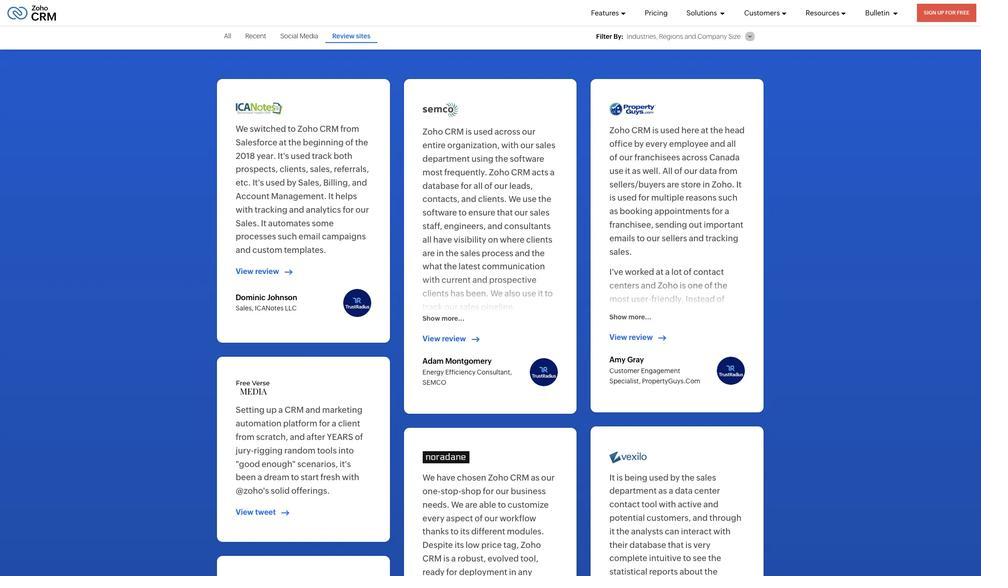 Task type: locate. For each thing, give the bounding box(es) containing it.
2 vertical spatial by
[[671, 473, 680, 483]]

ready
[[423, 567, 445, 577]]

0 horizontal spatial it's
[[253, 178, 264, 188]]

0 horizontal spatial most
[[423, 167, 443, 177]]

is left 'one'
[[680, 281, 687, 291]]

software down the contacts,
[[423, 208, 457, 218]]

0 vertical spatial across
[[495, 127, 521, 137]]

1 horizontal spatial clients
[[527, 235, 553, 245]]

all down 'platforms,'
[[686, 321, 695, 331]]

2 horizontal spatial are
[[667, 180, 680, 189]]

0 horizontal spatial are
[[423, 248, 435, 258]]

0 vertical spatial at
[[701, 126, 709, 135]]

sales,
[[310, 164, 333, 174]]

software up acts
[[510, 154, 545, 164]]

it inside zoho crm is used here at the head office by every employee and all of our franchisees across canada use it as well. all of our data from sellers/buyers are store in zoho. it is used for multiple reasons such as booking appointments for a franchisee, sending out important emails to our sellers and tracking sales.
[[626, 166, 631, 176]]

sales,
[[298, 178, 322, 188], [236, 305, 254, 312]]

1 horizontal spatial at
[[656, 267, 664, 277]]

and
[[685, 33, 697, 40], [711, 139, 726, 149], [352, 178, 367, 188], [462, 194, 477, 204], [289, 205, 304, 215], [488, 221, 503, 231], [689, 233, 704, 243], [236, 245, 251, 255], [515, 248, 530, 258], [473, 275, 488, 285], [641, 281, 656, 291], [306, 405, 321, 415], [290, 432, 305, 442], [704, 500, 719, 510], [693, 513, 708, 523]]

view review for it is being used by the sales department as a data center contact tool with active and potential customers, and through it the analysts can interact with their database that is very complete intuitive to see the statistical reports ab
[[610, 333, 653, 342]]

tracking down important
[[706, 233, 739, 243]]

to right switched at the left of the page
[[288, 124, 296, 134]]

it right also
[[538, 289, 543, 299]]

review up montgomery
[[442, 335, 466, 343]]

thanks
[[423, 527, 449, 537]]

business
[[511, 487, 546, 496]]

for up important
[[712, 206, 724, 216]]

of down client
[[355, 432, 363, 442]]

multiple up appointments at the top of page
[[652, 193, 685, 203]]

a
[[550, 167, 555, 177], [725, 206, 730, 216], [666, 267, 670, 277], [279, 405, 283, 415], [332, 419, 337, 429], [258, 473, 262, 483], [669, 486, 674, 496], [452, 554, 456, 564]]

1 vertical spatial data
[[675, 486, 693, 496]]

and right regions at the right
[[685, 33, 697, 40]]

1 vertical spatial department
[[610, 486, 657, 496]]

and inside filter by: industries, regions and company size
[[685, 33, 697, 40]]

and down "center"
[[704, 500, 719, 510]]

every up thanks
[[423, 514, 445, 523]]

jury-
[[236, 446, 254, 456]]

1 horizontal spatial all
[[663, 166, 673, 176]]

0 vertical spatial are
[[667, 180, 680, 189]]

are left the store
[[667, 180, 680, 189]]

efficiency
[[446, 369, 476, 376]]

2 vertical spatial use
[[523, 289, 537, 299]]

0 vertical spatial track
[[312, 151, 332, 161]]

view review
[[236, 267, 279, 276], [610, 333, 653, 342], [423, 335, 466, 343]]

the left head
[[711, 126, 724, 135]]

view up adam
[[423, 335, 441, 343]]

in inside zoho crm is used here at the head office by every employee and all of our franchisees across canada use it as well. all of our data from sellers/buyers are store in zoho. it is used for multiple reasons such as booking appointments for a franchisee, sending out important emails to our sellers and tracking sales.
[[703, 180, 710, 189]]

2 vertical spatial in
[[697, 321, 704, 331]]

with inside we switched to zoho crm from salesforce at the beginning of the 2018 year. it's used track both prospects, clients, sales, referrals, etc. it's used by sales, billing, and account management. it helps with tracking and analytics for our sales. it automates some processes such email campaigns and custom templates.
[[236, 205, 253, 215]]

rigging
[[254, 446, 283, 456]]

1 horizontal spatial more...
[[629, 314, 652, 321]]

1 vertical spatial track
[[423, 302, 443, 312]]

1 horizontal spatial review
[[442, 335, 466, 343]]

for right ready
[[447, 567, 458, 577]]

to inside we switched to zoho crm from salesforce at the beginning of the 2018 year. it's used track both prospects, clients, sales, referrals, etc. it's used by sales, billing, and account management. it helps with tracking and analytics for our sales. it automates some processes such email campaigns and custom templates.
[[288, 124, 296, 134]]

zoho crm logo image
[[7, 3, 57, 23]]

2 vertical spatial are
[[465, 500, 478, 510]]

data inside zoho crm is used here at the head office by every employee and all of our franchisees across canada use it as well. all of our data from sellers/buyers are store in zoho. it is used for multiple reasons such as booking appointments for a franchisee, sending out important emails to our sellers and tracking sales.
[[700, 166, 718, 176]]

social
[[281, 32, 298, 40]]

1 vertical spatial tracking
[[706, 233, 739, 243]]

review for it is being used by the sales department as a data center contact tool with active and potential customers, and through it the analysts can interact with their database that is very complete intuitive to see the statistical reports ab
[[629, 333, 653, 342]]

view review up adam
[[423, 335, 466, 343]]

a right been
[[258, 473, 262, 483]]

1 vertical spatial have
[[437, 473, 456, 483]]

1 horizontal spatial database
[[630, 540, 667, 550]]

as up sellers/buyers
[[632, 166, 641, 176]]

marketing
[[322, 405, 363, 415]]

is up organization,
[[466, 127, 472, 137]]

with inside setting up a crm and marketing automation platform for a client from scratch, and after years of jury-rigging random tools into "good enough" scenarios, it's been a dream to start fresh with @zoho's solid offerings.
[[342, 473, 360, 483]]

able
[[479, 500, 497, 510]]

to inside zoho crm is used here at the head office by every employee and all of our franchisees across canada use it as well. all of our data from sellers/buyers are store in zoho. it is used for multiple reasons such as booking appointments for a franchisee, sending out important emails to our sellers and tracking sales.
[[637, 233, 645, 243]]

zoho inside zoho crm is used here at the head office by every employee and all of our franchisees across canada use it as well. all of our data from sellers/buyers are store in zoho. it is used for multiple reasons such as booking appointments for a franchisee, sending out important emails to our sellers and tracking sales.
[[610, 126, 630, 135]]

use up sellers/buyers
[[610, 166, 624, 176]]

shop
[[462, 487, 482, 496]]

from inside we switched to zoho crm from salesforce at the beginning of the 2018 year. it's used track both prospects, clients, sales, referrals, etc. it's used by sales, billing, and account management. it helps with tracking and analytics for our sales. it automates some processes such email campaigns and custom templates.
[[341, 124, 359, 134]]

0 vertical spatial most
[[423, 167, 443, 177]]

it
[[737, 180, 742, 189], [328, 191, 334, 201], [261, 218, 267, 228], [610, 473, 615, 483]]

it inside zoho crm is used across our entire organization, with our sales department using the software most frequently. zoho crm acts a database for all of our leads, contacts, and clients. we use the software to ensure that our sales staff, engineers, and consultants all have visibility on where clients are in the sales process and the what the latest communication with current and prospective clients has been. we also use it to track our sales pipeline. show more...
[[538, 289, 543, 299]]

2 horizontal spatial from
[[719, 166, 738, 176]]

1 horizontal spatial software
[[510, 154, 545, 164]]

used left here
[[661, 126, 680, 135]]

contacts,
[[423, 194, 460, 204]]

a up important
[[725, 206, 730, 216]]

show up pretty
[[610, 314, 627, 321]]

1 vertical spatial in
[[437, 248, 444, 258]]

0 vertical spatial clients
[[527, 235, 553, 245]]

to
[[288, 124, 296, 134], [459, 208, 467, 218], [637, 233, 645, 243], [545, 289, 553, 299], [291, 473, 299, 483], [498, 500, 506, 510], [451, 527, 459, 537], [684, 554, 692, 564]]

use right also
[[523, 289, 537, 299]]

zoho crm is used across our entire organization, with our sales department using the software most frequently. zoho crm acts a database for all of our leads, contacts, and clients. we use the software to ensure that our sales staff, engineers, and consultants all have visibility on where clients are in the sales process and the what the latest communication with current and prospective clients has been. we also use it to track our sales pipeline. show more...
[[423, 127, 556, 323]]

free
[[958, 10, 970, 15]]

of down able
[[475, 514, 483, 523]]

it's
[[278, 151, 289, 161], [253, 178, 264, 188]]

show more...
[[610, 314, 652, 321]]

sales down visibility
[[461, 248, 480, 258]]

and up ensure
[[462, 194, 477, 204]]

and up canada
[[711, 139, 726, 149]]

multiple inside i've worked at a lot of contact centers and zoho is one of the most user-friendly. instead of having multiple platforms, zoho pretty much puts it all in one.
[[638, 308, 671, 318]]

1 vertical spatial such
[[278, 232, 297, 242]]

is down sellers/buyers
[[610, 193, 616, 203]]

0 horizontal spatial show
[[423, 315, 440, 323]]

0 vertical spatial multiple
[[652, 193, 685, 203]]

2 horizontal spatial review
[[629, 333, 653, 342]]

review
[[332, 32, 355, 40]]

view for left the view review link
[[236, 267, 254, 276]]

it inside it is being used by the sales department as a data center contact tool with active and potential customers, and through it the analysts can interact with their database that is very complete intuitive to see the statistical reports ab
[[610, 527, 615, 537]]

a right acts
[[550, 167, 555, 177]]

sending
[[656, 220, 688, 230]]

automation
[[236, 419, 282, 429]]

1 vertical spatial contact
[[610, 500, 640, 510]]

0 vertical spatial it's
[[278, 151, 289, 161]]

see
[[693, 554, 707, 564]]

1 horizontal spatial view review
[[423, 335, 466, 343]]

database inside zoho crm is used across our entire organization, with our sales department using the software most frequently. zoho crm acts a database for all of our leads, contacts, and clients. we use the software to ensure that our sales staff, engineers, and consultants all have visibility on where clients are in the sales process and the what the latest communication with current and prospective clients has been. we also use it to track our sales pipeline. show more...
[[423, 181, 459, 191]]

0 horizontal spatial that
[[497, 208, 513, 218]]

1 horizontal spatial show
[[610, 314, 627, 321]]

use inside zoho crm is used here at the head office by every employee and all of our franchisees across canada use it as well. all of our data from sellers/buyers are store in zoho. it is used for multiple reasons such as booking appointments for a franchisee, sending out important emails to our sellers and tracking sales.
[[610, 166, 624, 176]]

active
[[678, 500, 702, 510]]

is down despite
[[444, 554, 450, 564]]

a inside it is being used by the sales department as a data center contact tool with active and potential customers, and through it the analysts can interact with their database that is very complete intuitive to see the statistical reports ab
[[669, 486, 674, 496]]

setting up a crm and marketing automation platform for a client from scratch, and after years of jury-rigging random tools into "good enough" scenarios, it's been a dream to start fresh with @zoho's solid offerings.
[[236, 405, 363, 496]]

0 vertical spatial database
[[423, 181, 459, 191]]

use down leads,
[[523, 194, 537, 204]]

all down staff,
[[423, 235, 432, 245]]

0 horizontal spatial contact
[[610, 500, 640, 510]]

1 vertical spatial database
[[630, 540, 667, 550]]

from
[[341, 124, 359, 134], [719, 166, 738, 176], [236, 432, 255, 442]]

johnson
[[267, 293, 297, 302]]

1 vertical spatial across
[[682, 153, 708, 162]]

1 horizontal spatial department
[[610, 486, 657, 496]]

more... down has
[[442, 315, 465, 323]]

to down franchisee,
[[637, 233, 645, 243]]

such inside zoho crm is used here at the head office by every employee and all of our franchisees across canada use it as well. all of our data from sellers/buyers are store in zoho. it is used for multiple reasons such as booking appointments for a franchisee, sending out important emails to our sellers and tracking sales.
[[719, 193, 738, 203]]

0 horizontal spatial across
[[495, 127, 521, 137]]

to inside setting up a crm and marketing automation platform for a client from scratch, and after years of jury-rigging random tools into "good enough" scenarios, it's been a dream to start fresh with @zoho's solid offerings.
[[291, 473, 299, 483]]

contact inside it is being used by the sales department as a data center contact tool with active and potential customers, and through it the analysts can interact with their database that is very complete intuitive to see the statistical reports ab
[[610, 500, 640, 510]]

for up after
[[319, 419, 330, 429]]

communication
[[482, 262, 545, 272]]

at right here
[[701, 126, 709, 135]]

0 vertical spatial department
[[423, 154, 470, 164]]

view review link
[[236, 267, 296, 277], [610, 333, 670, 343], [423, 334, 483, 345]]

1 vertical spatial most
[[610, 294, 630, 304]]

every inside zoho crm is used here at the head office by every employee and all of our franchisees across canada use it as well. all of our data from sellers/buyers are store in zoho. it is used for multiple reasons such as booking appointments for a franchisee, sending out important emails to our sellers and tracking sales.
[[646, 139, 668, 149]]

from up jury-
[[236, 432, 255, 442]]

media
[[300, 32, 318, 40]]

of right 'one'
[[705, 281, 713, 291]]

used inside zoho crm is used across our entire organization, with our sales department using the software most frequently. zoho crm acts a database for all of our leads, contacts, and clients. we use the software to ensure that our sales staff, engineers, and consultants all have visibility on where clients are in the sales process and the what the latest communication with current and prospective clients has been. we also use it to track our sales pipeline. show more...
[[474, 127, 493, 137]]

used up organization,
[[474, 127, 493, 137]]

all
[[224, 32, 231, 40], [663, 166, 673, 176]]

centers
[[610, 281, 640, 291]]

0 vertical spatial such
[[719, 193, 738, 203]]

0 horizontal spatial all
[[224, 32, 231, 40]]

0 horizontal spatial sales,
[[236, 305, 254, 312]]

of inside zoho crm is used across our entire organization, with our sales department using the software most frequently. zoho crm acts a database for all of our leads, contacts, and clients. we use the software to ensure that our sales staff, engineers, and consultants all have visibility on where clients are in the sales process and the what the latest communication with current and prospective clients has been. we also use it to track our sales pipeline. show more...
[[485, 181, 493, 191]]

0 vertical spatial data
[[700, 166, 718, 176]]

and down management.
[[289, 205, 304, 215]]

used right being
[[650, 473, 669, 483]]

icanotes
[[255, 305, 284, 312]]

by up active
[[671, 473, 680, 483]]

from up the both
[[341, 124, 359, 134]]

clients,
[[280, 164, 309, 174]]

1 vertical spatial all
[[663, 166, 673, 176]]

chosen
[[457, 473, 487, 483]]

it down billing,
[[328, 191, 334, 201]]

it up sellers/buyers
[[626, 166, 631, 176]]

track inside we switched to zoho crm from salesforce at the beginning of the 2018 year. it's used track both prospects, clients, sales, referrals, etc. it's used by sales, billing, and account management. it helps with tracking and analytics for our sales. it automates some processes such email campaigns and custom templates.
[[312, 151, 332, 161]]

1 horizontal spatial across
[[682, 153, 708, 162]]

zoho up beginning
[[298, 124, 318, 134]]

zoho
[[298, 124, 318, 134], [610, 126, 630, 135], [423, 127, 443, 137], [489, 167, 510, 177], [658, 281, 679, 291], [715, 308, 736, 318], [488, 473, 509, 483], [521, 541, 541, 550]]

zoho right chosen
[[488, 473, 509, 483]]

1 horizontal spatial by
[[635, 139, 644, 149]]

1 horizontal spatial every
[[646, 139, 668, 149]]

0 horizontal spatial such
[[278, 232, 297, 242]]

at left lot
[[656, 267, 664, 277]]

it's
[[340, 459, 351, 469]]

its left low at bottom left
[[455, 541, 464, 550]]

its down the aspect
[[461, 527, 470, 537]]

sales.
[[236, 218, 260, 228]]

0 horizontal spatial clients
[[423, 289, 449, 299]]

2 vertical spatial from
[[236, 432, 255, 442]]

have
[[434, 235, 452, 245], [437, 473, 456, 483]]

of
[[346, 137, 354, 147], [610, 153, 618, 162], [675, 166, 683, 176], [485, 181, 493, 191], [684, 267, 692, 277], [705, 281, 713, 291], [717, 294, 725, 304], [355, 432, 363, 442], [475, 514, 483, 523]]

current
[[442, 275, 471, 285]]

1 vertical spatial every
[[423, 514, 445, 523]]

tracking inside we switched to zoho crm from salesforce at the beginning of the 2018 year. it's used track both prospects, clients, sales, referrals, etc. it's used by sales, billing, and account management. it helps with tracking and analytics for our sales. it automates some processes such email campaigns and custom templates.
[[255, 205, 288, 215]]

0 horizontal spatial software
[[423, 208, 457, 218]]

by down clients, in the left of the page
[[287, 178, 297, 188]]

view review link down custom
[[236, 267, 296, 277]]

into
[[339, 446, 354, 456]]

0 vertical spatial all
[[224, 32, 231, 40]]

view review link for it is being used by the sales department as a data center contact tool with active and potential customers, and through it the analysts can interact with their database that is very complete intuitive to see the statistical reports ab
[[610, 333, 670, 343]]

in up reasons
[[703, 180, 710, 189]]

scratch,
[[256, 432, 288, 442]]

0 vertical spatial every
[[646, 139, 668, 149]]

0 vertical spatial tracking
[[255, 205, 288, 215]]

1 vertical spatial are
[[423, 248, 435, 258]]

filter
[[597, 33, 612, 40]]

most inside i've worked at a lot of contact centers and zoho is one of the most user-friendly. instead of having multiple platforms, zoho pretty much puts it all in one.
[[610, 294, 630, 304]]

used inside it is being used by the sales department as a data center contact tool with active and potential customers, and through it the analysts can interact with their database that is very complete intuitive to see the statistical reports ab
[[650, 473, 669, 483]]

prospects,
[[236, 164, 278, 174]]

zoho inside we switched to zoho crm from salesforce at the beginning of the 2018 year. it's used track both prospects, clients, sales, referrals, etc. it's used by sales, billing, and account management. it helps with tracking and analytics for our sales. it automates some processes such email campaigns and custom templates.
[[298, 124, 318, 134]]

1 horizontal spatial data
[[700, 166, 718, 176]]

0 vertical spatial use
[[610, 166, 624, 176]]

1 horizontal spatial tracking
[[706, 233, 739, 243]]

1 vertical spatial multiple
[[638, 308, 671, 318]]

the inside i've worked at a lot of contact centers and zoho is one of the most user-friendly. instead of having multiple platforms, zoho pretty much puts it all in one.
[[715, 281, 728, 291]]

sales up "center"
[[697, 473, 717, 483]]

also
[[505, 289, 521, 299]]

most down entire
[[423, 167, 443, 177]]

1 horizontal spatial that
[[668, 540, 684, 550]]

beginning
[[303, 137, 344, 147]]

of inside we have chosen zoho crm as our one-stop-shop for our business needs. we are able to customize every aspect of our workflow thanks to its different modules. despite its low price tag, zoho crm is a robust, evolved tool, ready for deployment
[[475, 514, 483, 523]]

1 horizontal spatial track
[[423, 302, 443, 312]]

analysts
[[631, 527, 664, 537]]

is up franchisees
[[653, 126, 659, 135]]

a left lot
[[666, 267, 670, 277]]

data
[[700, 166, 718, 176], [675, 486, 693, 496]]

most inside zoho crm is used across our entire organization, with our sales department using the software most frequently. zoho crm acts a database for all of our leads, contacts, and clients. we use the software to ensure that our sales staff, engineers, and consultants all have visibility on where clients are in the sales process and the what the latest communication with current and prospective clients has been. we also use it to track our sales pipeline. show more...
[[423, 167, 443, 177]]

reports
[[650, 567, 678, 577]]

every inside we have chosen zoho crm as our one-stop-shop for our business needs. we are able to customize every aspect of our workflow thanks to its different modules. despite its low price tag, zoho crm is a robust, evolved tool, ready for deployment
[[423, 514, 445, 523]]

start
[[301, 473, 319, 483]]

show inside zoho crm is used across our entire organization, with our sales department using the software most frequently. zoho crm acts a database for all of our leads, contacts, and clients. we use the software to ensure that our sales staff, engineers, and consultants all have visibility on where clients are in the sales process and the what the latest communication with current and prospective clients has been. we also use it to track our sales pipeline. show more...
[[423, 315, 440, 323]]

1 horizontal spatial view review link
[[423, 334, 483, 345]]

2 horizontal spatial by
[[671, 473, 680, 483]]

view review down custom
[[236, 267, 279, 276]]

0 horizontal spatial view review
[[236, 267, 279, 276]]

have inside we have chosen zoho crm as our one-stop-shop for our business needs. we are able to customize every aspect of our workflow thanks to its different modules. despite its low price tag, zoho crm is a robust, evolved tool, ready for deployment
[[437, 473, 456, 483]]

sales
[[536, 141, 556, 150], [530, 208, 550, 218], [461, 248, 480, 258], [460, 302, 480, 312], [697, 473, 717, 483]]

0 horizontal spatial from
[[236, 432, 255, 442]]

1 horizontal spatial most
[[610, 294, 630, 304]]

and down processes
[[236, 245, 251, 255]]

our inside we switched to zoho crm from salesforce at the beginning of the 2018 year. it's used track both prospects, clients, sales, referrals, etc. it's used by sales, billing, and account management. it helps with tracking and analytics for our sales. it automates some processes such email campaigns and custom templates.
[[356, 205, 369, 215]]

0 horizontal spatial every
[[423, 514, 445, 523]]

are inside we have chosen zoho crm as our one-stop-shop for our business needs. we are able to customize every aspect of our workflow thanks to its different modules. despite its low price tag, zoho crm is a robust, evolved tool, ready for deployment
[[465, 500, 478, 510]]

1 horizontal spatial sales,
[[298, 178, 322, 188]]

sign
[[924, 10, 937, 15]]

enough"
[[262, 459, 296, 469]]

are inside zoho crm is used across our entire organization, with our sales department using the software most frequently. zoho crm acts a database for all of our leads, contacts, and clients. we use the software to ensure that our sales staff, engineers, and consultants all have visibility on where clients are in the sales process and the what the latest communication with current and prospective clients has been. we also use it to track our sales pipeline. show more...
[[423, 248, 435, 258]]

with down it's
[[342, 473, 360, 483]]

1 horizontal spatial contact
[[694, 267, 724, 277]]

0 horizontal spatial tracking
[[255, 205, 288, 215]]

0 vertical spatial by
[[635, 139, 644, 149]]

we switched to zoho crm from salesforce at the beginning of the 2018 year. it's used track both prospects, clients, sales, referrals, etc. it's used by sales, billing, and account management. it helps with tracking and analytics for our sales. it automates some processes such email campaigns and custom templates.
[[236, 124, 369, 255]]

2 vertical spatial at
[[656, 267, 664, 277]]

2 horizontal spatial view review
[[610, 333, 653, 342]]

both
[[334, 151, 353, 161]]

and inside i've worked at a lot of contact centers and zoho is one of the most user-friendly. instead of having multiple platforms, zoho pretty much puts it all in one.
[[641, 281, 656, 291]]

1 vertical spatial that
[[668, 540, 684, 550]]

view for view tweet link
[[236, 508, 254, 517]]

are down shop
[[465, 500, 478, 510]]

switched
[[250, 124, 286, 134]]

of up clients.
[[485, 181, 493, 191]]

department down being
[[610, 486, 657, 496]]

multiple inside zoho crm is used here at the head office by every employee and all of our franchisees across canada use it as well. all of our data from sellers/buyers are store in zoho. it is used for multiple reasons such as booking appointments for a franchisee, sending out important emails to our sellers and tracking sales.
[[652, 193, 685, 203]]

ensure
[[469, 208, 496, 218]]

sites
[[356, 32, 371, 40]]

is left very
[[686, 540, 692, 550]]

franchisees
[[635, 153, 681, 162]]

important
[[704, 220, 744, 230]]

dominic
[[236, 293, 266, 302]]

such down automates
[[278, 232, 297, 242]]

2 horizontal spatial view review link
[[610, 333, 670, 343]]

database up the contacts,
[[423, 181, 459, 191]]

review down custom
[[255, 267, 279, 276]]

in up what
[[437, 248, 444, 258]]

statistical
[[610, 567, 648, 577]]

in
[[703, 180, 710, 189], [437, 248, 444, 258], [697, 321, 704, 331]]

clients down the consultants
[[527, 235, 553, 245]]

a inside we have chosen zoho crm as our one-stop-shop for our business needs. we are able to customize every aspect of our workflow thanks to its different modules. despite its low price tag, zoho crm is a robust, evolved tool, ready for deployment
[[452, 554, 456, 564]]

2 horizontal spatial at
[[701, 126, 709, 135]]

1 vertical spatial from
[[719, 166, 738, 176]]

some
[[312, 218, 334, 228]]

0 vertical spatial have
[[434, 235, 452, 245]]

1 horizontal spatial are
[[465, 500, 478, 510]]

semco
[[423, 379, 447, 387]]

0 horizontal spatial by
[[287, 178, 297, 188]]

view up dominic
[[236, 267, 254, 276]]

0 vertical spatial sales,
[[298, 178, 322, 188]]

at
[[701, 126, 709, 135], [279, 137, 287, 147], [656, 267, 664, 277]]

1 vertical spatial at
[[279, 137, 287, 147]]

of down office
[[610, 153, 618, 162]]

with up sales.
[[236, 205, 253, 215]]

1 horizontal spatial such
[[719, 193, 738, 203]]

well.
[[643, 166, 661, 176]]

clients
[[527, 235, 553, 245], [423, 289, 449, 299]]

0 horizontal spatial more...
[[442, 315, 465, 323]]

is
[[653, 126, 659, 135], [466, 127, 472, 137], [610, 193, 616, 203], [680, 281, 687, 291], [617, 473, 623, 483], [686, 540, 692, 550], [444, 554, 450, 564]]

it's down prospects,
[[253, 178, 264, 188]]

view for the view review link related to it is being used by the sales department as a data center contact tool with active and potential customers, and through it the analysts can interact with their database that is very complete intuitive to see the statistical reports ab
[[610, 333, 628, 342]]

0 horizontal spatial database
[[423, 181, 459, 191]]

by inside it is being used by the sales department as a data center contact tool with active and potential customers, and through it the analysts can interact with their database that is very complete intuitive to see the statistical reports ab
[[671, 473, 680, 483]]

and up communication
[[515, 248, 530, 258]]

process
[[482, 248, 514, 258]]

instead
[[686, 294, 715, 304]]

0 vertical spatial that
[[497, 208, 513, 218]]

1 vertical spatial sales,
[[236, 305, 254, 312]]

used
[[661, 126, 680, 135], [474, 127, 493, 137], [291, 151, 310, 161], [266, 178, 285, 188], [618, 193, 637, 203], [650, 473, 669, 483]]

0 vertical spatial software
[[510, 154, 545, 164]]

solutions link
[[687, 0, 726, 26]]

sales, up management.
[[298, 178, 322, 188]]

from inside setting up a crm and marketing automation platform for a client from scratch, and after years of jury-rigging random tools into "good enough" scenarios, it's been a dream to start fresh with @zoho's solid offerings.
[[236, 432, 255, 442]]

pretty
[[610, 321, 634, 331]]

1 vertical spatial it's
[[253, 178, 264, 188]]

sales inside it is being used by the sales department as a data center contact tool with active and potential customers, and through it the analysts can interact with their database that is very complete intuitive to see the statistical reports ab
[[697, 473, 717, 483]]

such
[[719, 193, 738, 203], [278, 232, 297, 242]]

all right well.
[[663, 166, 673, 176]]

one
[[688, 281, 703, 291]]

filter by: industries, regions and company size
[[597, 33, 741, 40]]

all
[[727, 139, 736, 149], [474, 181, 483, 191], [423, 235, 432, 245], [686, 321, 695, 331]]

for up able
[[483, 487, 494, 496]]

the right see
[[709, 554, 722, 564]]



Task type: describe. For each thing, give the bounding box(es) containing it.
all down the frequently.
[[474, 181, 483, 191]]

clients.
[[478, 194, 507, 204]]

specialist,
[[610, 378, 641, 385]]

that inside zoho crm is used across our entire organization, with our sales department using the software most frequently. zoho crm acts a database for all of our leads, contacts, and clients. we use the software to ensure that our sales staff, engineers, and consultants all have visibility on where clients are in the sales process and the what the latest communication with current and prospective clients has been. we also use it to track our sales pipeline. show more...
[[497, 208, 513, 218]]

1 vertical spatial clients
[[423, 289, 449, 299]]

we up the aspect
[[451, 500, 464, 510]]

zoho up one.
[[715, 308, 736, 318]]

view for the view review link related to we have chosen zoho crm as our one-stop-shop for our business needs. we are able to customize every aspect of our workflow thanks to its different modules. despite its low price tag, zoho crm is a robust, evolved tool, ready for deployment
[[423, 335, 441, 343]]

pipeline.
[[481, 302, 516, 312]]

evolved
[[488, 554, 519, 564]]

crm up organization,
[[445, 127, 464, 137]]

and up been.
[[473, 275, 488, 285]]

customer
[[610, 367, 640, 375]]

sign up for free
[[924, 10, 970, 15]]

sign up for free link
[[917, 4, 977, 22]]

all inside zoho crm is used here at the head office by every employee and all of our franchisees across canada use it as well. all of our data from sellers/buyers are store in zoho. it is used for multiple reasons such as booking appointments for a franchisee, sending out important emails to our sellers and tracking sales.
[[663, 166, 673, 176]]

is inside we have chosen zoho crm as our one-stop-shop for our business needs. we are able to customize every aspect of our workflow thanks to its different modules. despite its low price tag, zoho crm is a robust, evolved tool, ready for deployment
[[444, 554, 450, 564]]

to up engineers,
[[459, 208, 467, 218]]

through
[[710, 513, 742, 523]]

up
[[938, 10, 945, 15]]

as inside we have chosen zoho crm as our one-stop-shop for our business needs. we are able to customize every aspect of our workflow thanks to its different modules. despite its low price tag, zoho crm is a robust, evolved tool, ready for deployment
[[531, 473, 540, 483]]

store
[[681, 180, 701, 189]]

we up one-
[[423, 473, 435, 483]]

gray
[[628, 356, 644, 365]]

of right instead at the right
[[717, 294, 725, 304]]

at inside we switched to zoho crm from salesforce at the beginning of the 2018 year. it's used track both prospects, clients, sales, referrals, etc. it's used by sales, billing, and account management. it helps with tracking and analytics for our sales. it automates some processes such email campaigns and custom templates.
[[279, 137, 287, 147]]

crm inside we switched to zoho crm from salesforce at the beginning of the 2018 year. it's used track both prospects, clients, sales, referrals, etc. it's used by sales, billing, and account management. it helps with tracking and analytics for our sales. it automates some processes such email campaigns and custom templates.
[[320, 124, 339, 134]]

consultant,
[[477, 369, 512, 376]]

crm inside setting up a crm and marketing automation platform for a client from scratch, and after years of jury-rigging random tools into "good enough" scenarios, it's been a dream to start fresh with @zoho's solid offerings.
[[285, 405, 304, 415]]

a up 'years' at the bottom left of page
[[332, 419, 337, 429]]

in inside zoho crm is used across our entire organization, with our sales department using the software most frequently. zoho crm acts a database for all of our leads, contacts, and clients. we use the software to ensure that our sales staff, engineers, and consultants all have visibility on where clients are in the sales process and the what the latest communication with current and prospective clients has been. we also use it to track our sales pipeline. show more...
[[437, 248, 444, 258]]

of inside we switched to zoho crm from salesforce at the beginning of the 2018 year. it's used track both prospects, clients, sales, referrals, etc. it's used by sales, billing, and account management. it helps with tracking and analytics for our sales. it automates some processes such email campaigns and custom templates.
[[346, 137, 354, 147]]

with down through
[[714, 527, 731, 537]]

amy
[[610, 356, 626, 365]]

in inside i've worked at a lot of contact centers and zoho is one of the most user-friendly. instead of having multiple platforms, zoho pretty much puts it all in one.
[[697, 321, 704, 331]]

consultants
[[505, 221, 551, 231]]

for
[[946, 10, 956, 15]]

for down sellers/buyers
[[639, 193, 650, 203]]

account
[[236, 191, 270, 201]]

and up platform
[[306, 405, 321, 415]]

of right lot
[[684, 267, 692, 277]]

and up interact
[[693, 513, 708, 523]]

all inside i've worked at a lot of contact centers and zoho is one of the most user-friendly. instead of having multiple platforms, zoho pretty much puts it all in one.
[[686, 321, 695, 331]]

are inside zoho crm is used here at the head office by every employee and all of our franchisees across canada use it as well. all of our data from sellers/buyers are store in zoho. it is used for multiple reasons such as booking appointments for a franchisee, sending out important emails to our sellers and tracking sales.
[[667, 180, 680, 189]]

contact inside i've worked at a lot of contact centers and zoho is one of the most user-friendly. instead of having multiple platforms, zoho pretty much puts it all in one.
[[694, 267, 724, 277]]

fresh
[[321, 473, 341, 483]]

sales down been.
[[460, 302, 480, 312]]

sales, inside we switched to zoho crm from salesforce at the beginning of the 2018 year. it's used track both prospects, clients, sales, referrals, etc. it's used by sales, billing, and account management. it helps with tracking and analytics for our sales. it automates some processes such email campaigns and custom templates.
[[298, 178, 322, 188]]

department inside it is being used by the sales department as a data center contact tool with active and potential customers, and through it the analysts can interact with their database that is very complete intuitive to see the statistical reports ab
[[610, 486, 657, 496]]

montgomery
[[446, 357, 492, 366]]

we up pipeline.
[[491, 289, 503, 299]]

potential
[[610, 513, 645, 523]]

as up franchisee,
[[610, 206, 619, 216]]

modules.
[[507, 527, 545, 537]]

to right able
[[498, 500, 506, 510]]

is inside zoho crm is used across our entire organization, with our sales department using the software most frequently. zoho crm acts a database for all of our leads, contacts, and clients. we use the software to ensure that our sales staff, engineers, and consultants all have visibility on where clients are in the sales process and the what the latest communication with current and prospective clients has been. we also use it to track our sales pipeline. show more...
[[466, 127, 472, 137]]

adam
[[423, 357, 444, 366]]

year.
[[257, 151, 276, 161]]

that inside it is being used by the sales department as a data center contact tool with active and potential customers, and through it the analysts can interact with their database that is very complete intuitive to see the statistical reports ab
[[668, 540, 684, 550]]

department inside zoho crm is used across our entire organization, with our sales department using the software most frequently. zoho crm acts a database for all of our leads, contacts, and clients. we use the software to ensure that our sales staff, engineers, and consultants all have visibility on where clients are in the sales process and the what the latest communication with current and prospective clients has been. we also use it to track our sales pipeline. show more...
[[423, 154, 470, 164]]

and down the out on the top right of page
[[689, 233, 704, 243]]

setting
[[236, 405, 265, 415]]

is left being
[[617, 473, 623, 483]]

interact
[[681, 527, 712, 537]]

used up booking
[[618, 193, 637, 203]]

at inside zoho crm is used here at the head office by every employee and all of our franchisees across canada use it as well. all of our data from sellers/buyers are store in zoho. it is used for multiple reasons such as booking appointments for a franchisee, sending out important emails to our sellers and tracking sales.
[[701, 126, 709, 135]]

0 horizontal spatial view review link
[[236, 267, 296, 277]]

what
[[423, 262, 443, 272]]

the up current
[[444, 262, 457, 272]]

the right using
[[495, 154, 509, 164]]

having
[[610, 308, 637, 318]]

crm up ready
[[423, 554, 442, 564]]

billing,
[[323, 178, 351, 188]]

the down acts
[[539, 194, 552, 204]]

tools
[[317, 446, 337, 456]]

with down what
[[423, 275, 440, 285]]

1 vertical spatial software
[[423, 208, 457, 218]]

resources
[[806, 9, 840, 17]]

a right up
[[279, 405, 283, 415]]

the up communication
[[532, 248, 545, 258]]

resources link
[[806, 0, 847, 26]]

as inside it is being used by the sales department as a data center contact tool with active and potential customers, and through it the analysts can interact with their database that is very complete intuitive to see the statistical reports ab
[[659, 486, 668, 496]]

track inside zoho crm is used across our entire organization, with our sales department using the software most frequently. zoho crm acts a database for all of our leads, contacts, and clients. we use the software to ensure that our sales staff, engineers, and consultants all have visibility on where clients are in the sales process and the what the latest communication with current and prospective clients has been. we also use it to track our sales pipeline. show more...
[[423, 302, 443, 312]]

head
[[725, 126, 745, 135]]

zoho up friendly.
[[658, 281, 679, 291]]

different
[[472, 527, 506, 537]]

of up the store
[[675, 166, 683, 176]]

robust,
[[458, 554, 486, 564]]

office
[[610, 139, 633, 149]]

review sites
[[332, 32, 371, 40]]

sales up the consultants
[[530, 208, 550, 218]]

used up clients, in the left of the page
[[291, 151, 310, 161]]

where
[[500, 235, 525, 245]]

here
[[682, 126, 700, 135]]

the up "center"
[[682, 473, 695, 483]]

0 vertical spatial its
[[461, 527, 470, 537]]

price
[[482, 541, 502, 550]]

propertyguys.com
[[642, 378, 701, 385]]

low
[[466, 541, 480, 550]]

view review for we have chosen zoho crm as our one-stop-shop for our business needs. we are able to customize every aspect of our workflow thanks to its different modules. despite its low price tag, zoho crm is a robust, evolved tool, ready for deployment
[[423, 335, 466, 343]]

by inside we switched to zoho crm from salesforce at the beginning of the 2018 year. it's used track both prospects, clients, sales, referrals, etc. it's used by sales, billing, and account management. it helps with tracking and analytics for our sales. it automates some processes such email campaigns and custom templates.
[[287, 178, 297, 188]]

data inside it is being used by the sales department as a data center contact tool with active and potential customers, and through it the analysts can interact with their database that is very complete intuitive to see the statistical reports ab
[[675, 486, 693, 496]]

1 vertical spatial use
[[523, 194, 537, 204]]

it inside i've worked at a lot of contact centers and zoho is one of the most user-friendly. instead of having multiple platforms, zoho pretty much puts it all in one.
[[679, 321, 684, 331]]

templates.
[[284, 245, 326, 255]]

and up random
[[290, 432, 305, 442]]

for inside setting up a crm and marketing automation platform for a client from scratch, and after years of jury-rigging random tools into "good enough" scenarios, it's been a dream to start fresh with @zoho's solid offerings.
[[319, 419, 330, 429]]

used down prospects,
[[266, 178, 285, 188]]

dominic johnson sales, icanotes llc
[[236, 293, 297, 312]]

we down leads,
[[509, 194, 521, 204]]

have inside zoho crm is used across our entire organization, with our sales department using the software most frequently. zoho crm acts a database for all of our leads, contacts, and clients. we use the software to ensure that our sales staff, engineers, and consultants all have visibility on where clients are in the sales process and the what the latest communication with current and prospective clients has been. we also use it to track our sales pipeline. show more...
[[434, 235, 452, 245]]

by:
[[614, 33, 624, 40]]

it up processes
[[261, 218, 267, 228]]

zoho up tool,
[[521, 541, 541, 550]]

despite
[[423, 541, 453, 550]]

from inside zoho crm is used here at the head office by every employee and all of our franchisees across canada use it as well. all of our data from sellers/buyers are store in zoho. it is used for multiple reasons such as booking appointments for a franchisee, sending out important emails to our sellers and tracking sales.
[[719, 166, 738, 176]]

the up latest
[[446, 248, 459, 258]]

the up their
[[617, 527, 630, 537]]

the up clients, in the left of the page
[[288, 137, 302, 147]]

sales up acts
[[536, 141, 556, 150]]

"good
[[236, 459, 260, 469]]

and down referrals, in the left top of the page
[[352, 178, 367, 188]]

entire
[[423, 141, 446, 150]]

helps
[[336, 191, 357, 201]]

much
[[635, 321, 658, 331]]

with right organization,
[[502, 141, 519, 150]]

needs.
[[423, 500, 450, 510]]

crm inside zoho crm is used here at the head office by every employee and all of our franchisees across canada use it as well. all of our data from sellers/buyers are store in zoho. it is used for multiple reasons such as booking appointments for a franchisee, sending out important emails to our sellers and tracking sales.
[[632, 126, 651, 135]]

to down the aspect
[[451, 527, 459, 537]]

industries,
[[627, 33, 658, 40]]

pricing
[[645, 9, 668, 17]]

by inside zoho crm is used here at the head office by every employee and all of our franchisees across canada use it as well. all of our data from sellers/buyers are store in zoho. it is used for multiple reasons such as booking appointments for a franchisee, sending out important emails to our sellers and tracking sales.
[[635, 139, 644, 149]]

across inside zoho crm is used here at the head office by every employee and all of our franchisees across canada use it as well. all of our data from sellers/buyers are store in zoho. it is used for multiple reasons such as booking appointments for a franchisee, sending out important emails to our sellers and tracking sales.
[[682, 153, 708, 162]]

organization,
[[448, 141, 500, 150]]

customize
[[508, 500, 549, 510]]

0 horizontal spatial review
[[255, 267, 279, 276]]

zoho up entire
[[423, 127, 443, 137]]

i've
[[610, 267, 624, 277]]

with up "customers,"
[[659, 500, 677, 510]]

it is being used by the sales department as a data center contact tool with active and potential customers, and through it the analysts can interact with their database that is very complete intuitive to see the statistical reports ab
[[610, 473, 742, 577]]

across inside zoho crm is used across our entire organization, with our sales department using the software most frequently. zoho crm acts a database for all of our leads, contacts, and clients. we use the software to ensure that our sales staff, engineers, and consultants all have visibility on where clients are in the sales process and the what the latest communication with current and prospective clients has been. we also use it to track our sales pipeline. show more...
[[495, 127, 521, 137]]

solutions
[[687, 9, 719, 17]]

of inside setting up a crm and marketing automation platform for a client from scratch, and after years of jury-rigging random tools into "good enough" scenarios, it's been a dream to start fresh with @zoho's solid offerings.
[[355, 432, 363, 442]]

the inside zoho crm is used here at the head office by every employee and all of our franchisees across canada use it as well. all of our data from sellers/buyers are store in zoho. it is used for multiple reasons such as booking appointments for a franchisee, sending out important emails to our sellers and tracking sales.
[[711, 126, 724, 135]]

being
[[625, 473, 648, 483]]

customers
[[745, 9, 780, 17]]

features link
[[591, 0, 626, 26]]

lot
[[672, 267, 682, 277]]

view review link for we have chosen zoho crm as our one-stop-shop for our business needs. we are able to customize every aspect of our workflow thanks to its different modules. despite its low price tag, zoho crm is a robust, evolved tool, ready for deployment
[[423, 334, 483, 345]]

zoho down using
[[489, 167, 510, 177]]

such inside we switched to zoho crm from salesforce at the beginning of the 2018 year. it's used track both prospects, clients, sales, referrals, etc. it's used by sales, billing, and account management. it helps with tracking and analytics for our sales. it automates some processes such email campaigns and custom templates.
[[278, 232, 297, 242]]

latest
[[459, 262, 481, 272]]

pricing link
[[645, 0, 668, 26]]

is inside i've worked at a lot of contact centers and zoho is one of the most user-friendly. instead of having multiple platforms, zoho pretty much puts it all in one.
[[680, 281, 687, 291]]

crm up leads,
[[511, 167, 531, 177]]

@zoho's
[[236, 486, 269, 496]]

more... inside zoho crm is used across our entire organization, with our sales department using the software most frequently. zoho crm acts a database for all of our leads, contacts, and clients. we use the software to ensure that our sales staff, engineers, and consultants all have visibility on where clients are in the sales process and the what the latest communication with current and prospective clients has been. we also use it to track our sales pipeline. show more...
[[442, 315, 465, 323]]

sellers/buyers
[[610, 180, 666, 189]]

tracking inside zoho crm is used here at the head office by every employee and all of our franchisees across canada use it as well. all of our data from sellers/buyers are store in zoho. it is used for multiple reasons such as booking appointments for a franchisee, sending out important emails to our sellers and tracking sales.
[[706, 233, 739, 243]]

crm up 'business'
[[510, 473, 530, 483]]

a inside i've worked at a lot of contact centers and zoho is one of the most user-friendly. instead of having multiple platforms, zoho pretty much puts it all in one.
[[666, 267, 670, 277]]

processes
[[236, 232, 276, 242]]

friendly.
[[652, 294, 684, 304]]

view tweet
[[236, 508, 276, 517]]

a inside zoho crm is used across our entire organization, with our sales department using the software most frequently. zoho crm acts a database for all of our leads, contacts, and clients. we use the software to ensure that our sales staff, engineers, and consultants all have visibility on where clients are in the sales process and the what the latest communication with current and prospective clients has been. we also use it to track our sales pipeline. show more...
[[550, 167, 555, 177]]

database inside it is being used by the sales department as a data center contact tool with active and potential customers, and through it the analysts can interact with their database that is very complete intuitive to see the statistical reports ab
[[630, 540, 667, 550]]

it inside it is being used by the sales department as a data center contact tool with active and potential customers, and through it the analysts can interact with their database that is very complete intuitive to see the statistical reports ab
[[610, 473, 615, 483]]

the up referrals, in the left top of the page
[[355, 137, 368, 147]]

acts
[[532, 167, 549, 177]]

up
[[266, 405, 277, 415]]

referrals,
[[334, 164, 369, 174]]

to inside it is being used by the sales department as a data center contact tool with active and potential customers, and through it the analysts can interact with their database that is very complete intuitive to see the statistical reports ab
[[684, 554, 692, 564]]

center
[[695, 486, 721, 496]]

been
[[236, 473, 256, 483]]

analytics
[[306, 205, 341, 215]]

canada
[[710, 153, 740, 162]]

to right also
[[545, 289, 553, 299]]

we inside we switched to zoho crm from salesforce at the beginning of the 2018 year. it's used track both prospects, clients, sales, referrals, etc. it's used by sales, billing, and account management. it helps with tracking and analytics for our sales. it automates some processes such email campaigns and custom templates.
[[236, 124, 248, 134]]

it inside zoho crm is used here at the head office by every employee and all of our franchisees across canada use it as well. all of our data from sellers/buyers are store in zoho. it is used for multiple reasons such as booking appointments for a franchisee, sending out important emails to our sellers and tracking sales.
[[737, 180, 742, 189]]

and up on
[[488, 221, 503, 231]]

visibility
[[454, 235, 487, 245]]

amy gray customer engagement specialist, propertyguys.com
[[610, 356, 701, 385]]

1 vertical spatial its
[[455, 541, 464, 550]]

all inside zoho crm is used here at the head office by every employee and all of our franchisees across canada use it as well. all of our data from sellers/buyers are store in zoho. it is used for multiple reasons such as booking appointments for a franchisee, sending out important emails to our sellers and tracking sales.
[[727, 139, 736, 149]]

view tweet link
[[236, 508, 292, 518]]

at inside i've worked at a lot of contact centers and zoho is one of the most user-friendly. instead of having multiple platforms, zoho pretty much puts it all in one.
[[656, 267, 664, 277]]

leads,
[[510, 181, 533, 191]]

sales, inside dominic johnson sales, icanotes llc
[[236, 305, 254, 312]]

review for we have chosen zoho crm as our one-stop-shop for our business needs. we are able to customize every aspect of our workflow thanks to its different modules. despite its low price tag, zoho crm is a robust, evolved tool, ready for deployment
[[442, 335, 466, 343]]

appointments
[[655, 206, 711, 216]]

for inside we switched to zoho crm from salesforce at the beginning of the 2018 year. it's used track both prospects, clients, sales, referrals, etc. it's used by sales, billing, and account management. it helps with tracking and analytics for our sales. it automates some processes such email campaigns and custom templates.
[[343, 205, 354, 215]]

for inside zoho crm is used across our entire organization, with our sales department using the software most frequently. zoho crm acts a database for all of our leads, contacts, and clients. we use the software to ensure that our sales staff, engineers, and consultants all have visibility on where clients are in the sales process and the what the latest communication with current and prospective clients has been. we also use it to track our sales pipeline. show more...
[[461, 181, 472, 191]]

staff,
[[423, 221, 443, 231]]

tool,
[[521, 554, 539, 564]]

zoho.
[[712, 180, 735, 189]]

a inside zoho crm is used here at the head office by every employee and all of our franchisees across canada use it as well. all of our data from sellers/buyers are store in zoho. it is used for multiple reasons such as booking appointments for a franchisee, sending out important emails to our sellers and tracking sales.
[[725, 206, 730, 216]]



Task type: vqa. For each thing, say whether or not it's contained in the screenshot.
the to within the IT IS BEING USED BY THE SALES DEPARTMENT AS A DATA CENTER CONTACT TOOL WITH ACTIVE AND POTENTIAL CUSTOMERS, AND THROUGH IT THE ANALYSTS CAN INTERACT WITH THEIR DATABASE THAT IS VERY COMPLETE INTUITIVE TO SEE THE STATISTICAL REPORTS AB
yes



